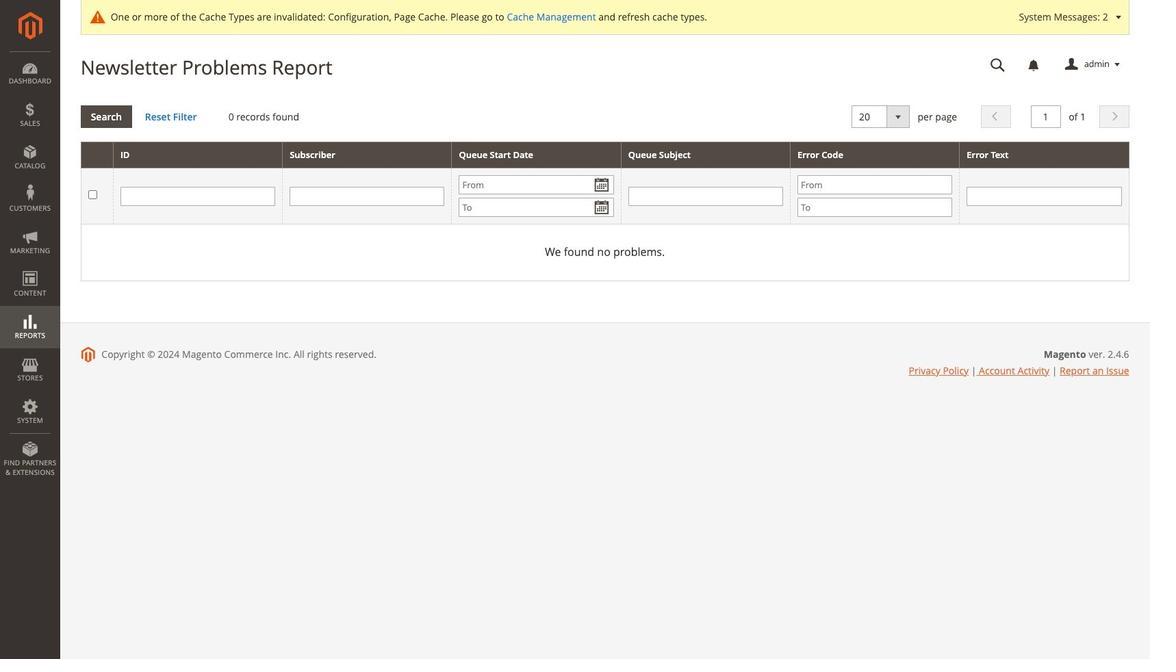 Task type: describe. For each thing, give the bounding box(es) containing it.
From text field
[[459, 175, 614, 195]]

From text field
[[797, 175, 952, 195]]



Task type: locate. For each thing, give the bounding box(es) containing it.
menu bar
[[0, 51, 60, 484]]

1 to text field from the left
[[459, 198, 614, 217]]

None text field
[[120, 187, 275, 206], [967, 187, 1122, 206], [120, 187, 275, 206], [967, 187, 1122, 206]]

1 horizontal spatial to text field
[[797, 198, 952, 217]]

To text field
[[459, 198, 614, 217], [797, 198, 952, 217]]

to text field for from text field
[[797, 198, 952, 217]]

None text field
[[981, 53, 1015, 77], [1031, 105, 1061, 128], [290, 187, 445, 206], [628, 187, 783, 206], [981, 53, 1015, 77], [1031, 105, 1061, 128], [290, 187, 445, 206], [628, 187, 783, 206]]

None checkbox
[[88, 190, 97, 199]]

2 to text field from the left
[[797, 198, 952, 217]]

to text field for from text box at top
[[459, 198, 614, 217]]

0 horizontal spatial to text field
[[459, 198, 614, 217]]

magento admin panel image
[[18, 12, 42, 40]]

to text field down from text field
[[797, 198, 952, 217]]

to text field down from text box at top
[[459, 198, 614, 217]]



